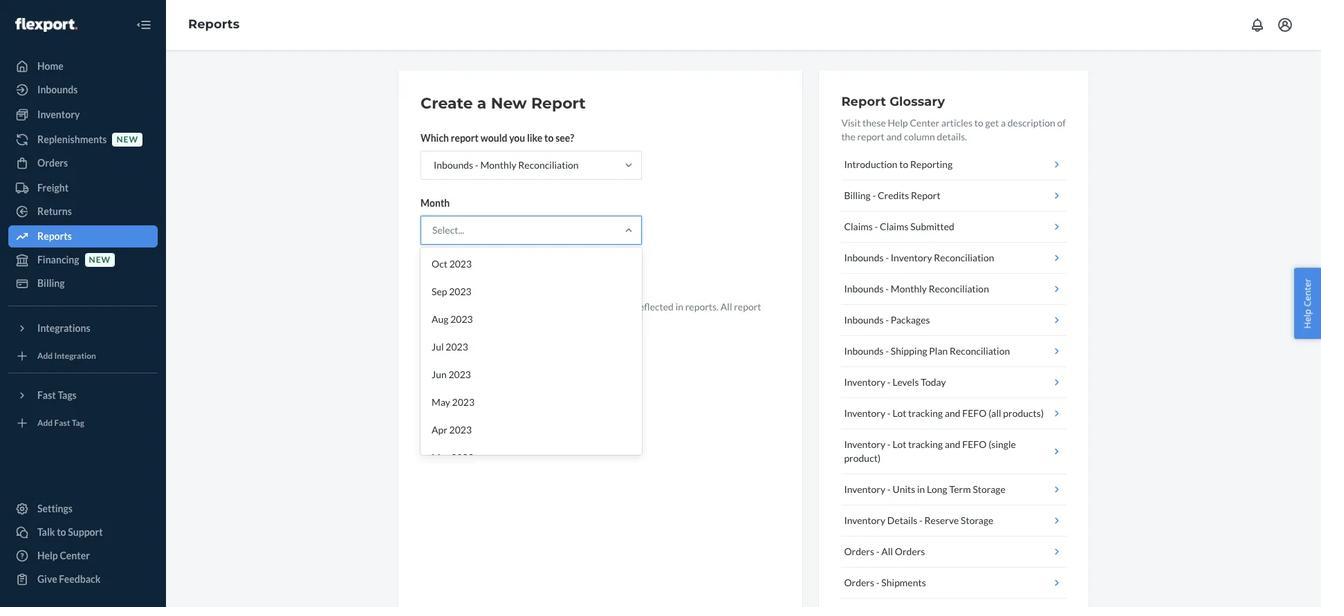 Task type: locate. For each thing, give the bounding box(es) containing it.
a left new
[[477, 94, 487, 113]]

reconciliation
[[519, 159, 579, 171], [934, 252, 995, 264], [929, 283, 990, 295], [950, 345, 1010, 357]]

jun 2023
[[432, 369, 471, 381]]

- left levels
[[888, 376, 891, 388]]

inbounds - monthly reconciliation down inbounds - inventory reconciliation
[[844, 283, 990, 295]]

1 horizontal spatial billing
[[844, 190, 871, 201]]

1 horizontal spatial claims
[[880, 221, 909, 233]]

of
[[1058, 117, 1066, 129]]

billing
[[844, 190, 871, 201], [37, 277, 65, 289]]

inventory up orders - all orders
[[844, 515, 886, 527]]

0 vertical spatial and
[[887, 131, 902, 143]]

to
[[975, 117, 984, 129], [545, 132, 554, 144], [900, 158, 909, 170], [482, 301, 491, 313], [612, 301, 621, 313], [57, 527, 66, 538]]

create report button
[[421, 262, 505, 289]]

report down these
[[858, 131, 885, 143]]

inventory inside inventory - lot tracking and fefo (single product)
[[844, 439, 886, 450]]

- for the inbounds - inventory reconciliation button
[[886, 252, 889, 264]]

2023 for mar 2023
[[451, 452, 474, 464]]

add
[[37, 351, 53, 362], [37, 418, 53, 429]]

inbounds down inbounds - packages
[[844, 345, 884, 357]]

description
[[1008, 117, 1056, 129]]

0 vertical spatial reports
[[188, 17, 240, 32]]

visit
[[842, 117, 861, 129]]

2 add from the top
[[37, 418, 53, 429]]

0 vertical spatial center
[[910, 117, 940, 129]]

all up orders - shipments
[[882, 546, 893, 558]]

0 vertical spatial add
[[37, 351, 53, 362]]

inbounds inside the inbounds - inventory reconciliation button
[[844, 252, 884, 264]]

give feedback button
[[8, 569, 158, 591]]

freight link
[[8, 177, 158, 199]]

reconciliation down claims - claims submitted button
[[934, 252, 995, 264]]

1 claims from the left
[[844, 221, 873, 233]]

fefo inside inventory - lot tracking and fefo (single product)
[[963, 439, 987, 450]]

- left units
[[888, 484, 891, 495]]

introduction to reporting
[[844, 158, 953, 170]]

a
[[477, 94, 487, 113], [1001, 117, 1006, 129]]

to right talk
[[57, 527, 66, 538]]

1 vertical spatial tracking
[[909, 439, 943, 450]]

- down inventory - levels today
[[888, 408, 891, 419]]

inbounds - shipping plan reconciliation button
[[842, 336, 1067, 367]]

0 vertical spatial create
[[421, 94, 473, 113]]

and inside inventory - lot tracking and fefo (single product)
[[945, 439, 961, 450]]

inbounds for 'inbounds - packages' button
[[844, 314, 884, 326]]

1 vertical spatial lot
[[893, 439, 907, 450]]

column
[[904, 131, 935, 143]]

0 vertical spatial help
[[888, 117, 908, 129]]

0 vertical spatial new
[[117, 135, 138, 145]]

orders for orders
[[37, 157, 68, 169]]

2023 right oct
[[450, 258, 472, 270]]

inventory up product)
[[844, 439, 886, 450]]

0 horizontal spatial in
[[482, 315, 490, 327]]

1 vertical spatial billing
[[37, 277, 65, 289]]

0 horizontal spatial all
[[721, 301, 732, 313]]

create up sep 2023
[[432, 269, 462, 281]]

fefo left "(single"
[[963, 439, 987, 450]]

0 vertical spatial storage
[[973, 484, 1006, 495]]

inventory inside 'button'
[[844, 515, 886, 527]]

report right reports.
[[734, 301, 762, 313]]

fefo for (single
[[963, 439, 987, 450]]

and inside visit these help center articles to get a description of the report and column details.
[[887, 131, 902, 143]]

products)
[[1004, 408, 1044, 419]]

to left reporting
[[900, 158, 909, 170]]

1 horizontal spatial a
[[1001, 117, 1006, 129]]

report for billing - credits report
[[911, 190, 941, 201]]

- inside inventory - lot tracking and fefo (single product)
[[888, 439, 891, 450]]

1 horizontal spatial reports link
[[188, 17, 240, 32]]

storage inside button
[[973, 484, 1006, 495]]

2 vertical spatial and
[[945, 439, 961, 450]]

1 vertical spatial storage
[[961, 515, 994, 527]]

2023 right may
[[452, 397, 475, 408]]

monthly
[[481, 159, 517, 171], [891, 283, 927, 295]]

0 vertical spatial all
[[721, 301, 732, 313]]

oct
[[432, 258, 448, 270]]

1 horizontal spatial reports
[[188, 17, 240, 32]]

1 add from the top
[[37, 351, 53, 362]]

1 horizontal spatial report
[[842, 94, 886, 109]]

new inside it may take up to 2 hours for new information to be reflected in reports. all report time fields are in universal time (utc).
[[541, 301, 558, 313]]

inventory for inventory details - reserve storage
[[844, 515, 886, 527]]

lot up units
[[893, 439, 907, 450]]

help
[[888, 117, 908, 129], [1302, 309, 1314, 329], [37, 550, 58, 562]]

0 vertical spatial lot
[[893, 408, 907, 419]]

add integration link
[[8, 345, 158, 367]]

inbounds - monthly reconciliation down which report would you like to see?
[[434, 159, 579, 171]]

add inside add integration link
[[37, 351, 53, 362]]

2 fefo from the top
[[963, 439, 987, 450]]

add inside add fast tag link
[[37, 418, 53, 429]]

2023 right "apr"
[[450, 424, 472, 436]]

tracking down 'today' at the right bottom of the page
[[909, 408, 943, 419]]

0 horizontal spatial claims
[[844, 221, 873, 233]]

billing down financing
[[37, 277, 65, 289]]

1 vertical spatial inbounds - monthly reconciliation
[[844, 283, 990, 295]]

report for create a new report
[[531, 94, 586, 113]]

jul
[[432, 341, 444, 353]]

2023 up take
[[449, 286, 472, 298]]

1 vertical spatial create
[[432, 269, 462, 281]]

claims - claims submitted button
[[842, 212, 1067, 243]]

introduction
[[844, 158, 898, 170]]

2023 right jul
[[446, 341, 468, 353]]

2023 for oct 2023
[[450, 258, 472, 270]]

center inside help center button
[[1302, 279, 1314, 307]]

inbounds left 'packages'
[[844, 314, 884, 326]]

1 horizontal spatial help center
[[1302, 279, 1314, 329]]

inventory up replenishments
[[37, 109, 80, 120]]

orders up shipments
[[895, 546, 925, 558]]

fefo left (all
[[963, 408, 987, 419]]

- up orders - shipments
[[877, 546, 880, 558]]

2 horizontal spatial report
[[911, 190, 941, 201]]

in left reports.
[[676, 301, 684, 313]]

- for billing - credits report button
[[873, 190, 876, 201]]

tracking inside inventory - lot tracking and fefo (single product)
[[909, 439, 943, 450]]

inbounds - monthly reconciliation inside button
[[844, 283, 990, 295]]

inventory
[[37, 109, 80, 120], [891, 252, 933, 264], [844, 376, 886, 388], [844, 408, 886, 419], [844, 439, 886, 450], [844, 484, 886, 495], [844, 515, 886, 527]]

2 lot from the top
[[893, 439, 907, 450]]

- left shipping
[[886, 345, 889, 357]]

add left integration at the left
[[37, 351, 53, 362]]

report glossary
[[842, 94, 945, 109]]

1 horizontal spatial new
[[117, 135, 138, 145]]

- left credits
[[873, 190, 876, 201]]

new up 'billing' link
[[89, 255, 111, 265]]

inbounds for 'inbounds - monthly reconciliation' button
[[844, 283, 884, 295]]

claims - claims submitted
[[844, 221, 955, 233]]

which
[[421, 132, 449, 144]]

and left the column
[[887, 131, 902, 143]]

- for inventory - units in long term storage button
[[888, 484, 891, 495]]

and down inventory - lot tracking and fefo (all products) button at the right of page
[[945, 439, 961, 450]]

help center inside button
[[1302, 279, 1314, 329]]

orders up the "freight"
[[37, 157, 68, 169]]

0 vertical spatial tracking
[[909, 408, 943, 419]]

inbounds inside inbounds - shipping plan reconciliation button
[[844, 345, 884, 357]]

settings link
[[8, 498, 158, 520]]

inbounds up inbounds - packages
[[844, 283, 884, 295]]

2 tracking from the top
[[909, 439, 943, 450]]

inbounds inside 'inbounds - monthly reconciliation' button
[[844, 283, 884, 295]]

0 vertical spatial fefo
[[963, 408, 987, 419]]

reconciliation down like
[[519, 159, 579, 171]]

help inside button
[[1302, 309, 1314, 329]]

- left 'packages'
[[886, 314, 889, 326]]

2 vertical spatial in
[[918, 484, 925, 495]]

create inside "button"
[[432, 269, 462, 281]]

1 horizontal spatial inbounds - monthly reconciliation
[[844, 283, 990, 295]]

1 vertical spatial center
[[1302, 279, 1314, 307]]

inventory - levels today button
[[842, 367, 1067, 399]]

2023 right jun on the left bottom of page
[[449, 369, 471, 381]]

2 vertical spatial center
[[60, 550, 90, 562]]

help center
[[1302, 279, 1314, 329], [37, 550, 90, 562]]

orders up orders - shipments
[[844, 546, 875, 558]]

universal
[[492, 315, 532, 327]]

1 horizontal spatial help
[[888, 117, 908, 129]]

claims down billing - credits report
[[844, 221, 873, 233]]

0 vertical spatial monthly
[[481, 159, 517, 171]]

- left shipments
[[877, 577, 880, 589]]

2023 right mar
[[451, 452, 474, 464]]

0 vertical spatial inbounds - monthly reconciliation
[[434, 159, 579, 171]]

reports.
[[686, 301, 719, 313]]

0 vertical spatial help center
[[1302, 279, 1314, 329]]

inbounds link
[[8, 79, 158, 101]]

report down reporting
[[911, 190, 941, 201]]

1 vertical spatial reports
[[37, 230, 72, 242]]

monthly inside button
[[891, 283, 927, 295]]

- for claims - claims submitted button
[[875, 221, 878, 233]]

orders down orders - all orders
[[844, 577, 875, 589]]

orders - shipments button
[[842, 568, 1067, 599]]

2023 for may 2023
[[452, 397, 475, 408]]

to inside introduction to reporting button
[[900, 158, 909, 170]]

inbounds down home
[[37, 84, 78, 95]]

0 vertical spatial fast
[[37, 390, 56, 401]]

talk
[[37, 527, 55, 538]]

time
[[421, 315, 440, 327]]

lot down inventory - levels today
[[893, 408, 907, 419]]

returns link
[[8, 201, 158, 223]]

- down billing - credits report
[[875, 221, 878, 233]]

inventory down inventory - levels today
[[844, 408, 886, 419]]

billing down introduction
[[844, 190, 871, 201]]

tracking down inventory - lot tracking and fefo (all products)
[[909, 439, 943, 450]]

apr
[[432, 424, 448, 436]]

1 tracking from the top
[[909, 408, 943, 419]]

inventory - units in long term storage button
[[842, 475, 1067, 506]]

2023 for jul 2023
[[446, 341, 468, 353]]

introduction to reporting button
[[842, 149, 1067, 181]]

inventory left levels
[[844, 376, 886, 388]]

- for orders - all orders button
[[877, 546, 880, 558]]

may 2023
[[432, 397, 475, 408]]

report up these
[[842, 94, 886, 109]]

- for inventory - levels today button
[[888, 376, 891, 388]]

fast left 'tag' on the bottom
[[54, 418, 70, 429]]

fast left tags
[[37, 390, 56, 401]]

inbounds - monthly reconciliation button
[[842, 274, 1067, 305]]

fields
[[442, 315, 464, 327]]

0 vertical spatial in
[[676, 301, 684, 313]]

report inside button
[[911, 190, 941, 201]]

would
[[481, 132, 508, 144]]

0 horizontal spatial help
[[37, 550, 58, 562]]

monthly down which report would you like to see?
[[481, 159, 517, 171]]

in inside button
[[918, 484, 925, 495]]

add for add fast tag
[[37, 418, 53, 429]]

- for the inventory - lot tracking and fefo (single product) button
[[888, 439, 891, 450]]

a right get
[[1001, 117, 1006, 129]]

like
[[527, 132, 543, 144]]

center inside help center link
[[60, 550, 90, 562]]

inventory for inventory - levels today
[[844, 376, 886, 388]]

tracking for (all
[[909, 408, 943, 419]]

are
[[466, 315, 480, 327]]

- for 'inbounds - monthly reconciliation' button
[[886, 283, 889, 295]]

up
[[469, 301, 480, 313]]

0 horizontal spatial billing
[[37, 277, 65, 289]]

open account menu image
[[1277, 17, 1294, 33]]

0 vertical spatial billing
[[844, 190, 871, 201]]

give feedback
[[37, 574, 101, 585]]

fast tags
[[37, 390, 77, 401]]

report
[[858, 131, 885, 143], [451, 132, 479, 144], [464, 269, 493, 281], [734, 301, 762, 313]]

see?
[[556, 132, 574, 144]]

claims down credits
[[880, 221, 909, 233]]

1 horizontal spatial monthly
[[891, 283, 927, 295]]

tag
[[72, 418, 84, 429]]

the
[[842, 131, 856, 143]]

create a new report
[[421, 94, 586, 113]]

1 horizontal spatial in
[[676, 301, 684, 313]]

create up which
[[421, 94, 473, 113]]

- up inventory - units in long term storage
[[888, 439, 891, 450]]

2 vertical spatial help
[[37, 550, 58, 562]]

create
[[421, 94, 473, 113], [432, 269, 462, 281]]

add down fast tags
[[37, 418, 53, 429]]

reconciliation down the inbounds - inventory reconciliation button
[[929, 283, 990, 295]]

1 lot from the top
[[893, 408, 907, 419]]

report up see?
[[531, 94, 586, 113]]

0 horizontal spatial reports
[[37, 230, 72, 242]]

create report
[[432, 269, 493, 281]]

storage inside 'button'
[[961, 515, 994, 527]]

0 horizontal spatial a
[[477, 94, 487, 113]]

0 horizontal spatial new
[[89, 255, 111, 265]]

inventory for inventory - lot tracking and fefo (single product)
[[844, 439, 886, 450]]

storage right 'term'
[[973, 484, 1006, 495]]

center
[[910, 117, 940, 129], [1302, 279, 1314, 307], [60, 550, 90, 562]]

freight
[[37, 182, 69, 194]]

1 horizontal spatial all
[[882, 546, 893, 558]]

and
[[887, 131, 902, 143], [945, 408, 961, 419], [945, 439, 961, 450]]

inventory for inventory - lot tracking and fefo (all products)
[[844, 408, 886, 419]]

1 vertical spatial a
[[1001, 117, 1006, 129]]

fefo for (all
[[963, 408, 987, 419]]

inbounds - monthly reconciliation
[[434, 159, 579, 171], [844, 283, 990, 295]]

inbounds for the inbounds - inventory reconciliation button
[[844, 252, 884, 264]]

inventory - units in long term storage
[[844, 484, 1006, 495]]

1 vertical spatial help
[[1302, 309, 1314, 329]]

articles
[[942, 117, 973, 129]]

1 horizontal spatial center
[[910, 117, 940, 129]]

lot inside inventory - lot tracking and fefo (single product)
[[893, 439, 907, 450]]

0 horizontal spatial reports link
[[8, 226, 158, 248]]

2023 down take
[[451, 313, 473, 325]]

fast
[[37, 390, 56, 401], [54, 418, 70, 429]]

new up time
[[541, 301, 558, 313]]

and down inventory - levels today button
[[945, 408, 961, 419]]

- for inventory - lot tracking and fefo (all products) button at the right of page
[[888, 408, 891, 419]]

1 vertical spatial add
[[37, 418, 53, 429]]

to right like
[[545, 132, 554, 144]]

claims
[[844, 221, 873, 233], [880, 221, 909, 233]]

close navigation image
[[136, 17, 152, 33]]

inventory down product)
[[844, 484, 886, 495]]

2023
[[450, 258, 472, 270], [449, 286, 472, 298], [451, 313, 473, 325], [446, 341, 468, 353], [449, 369, 471, 381], [452, 397, 475, 408], [450, 424, 472, 436], [451, 452, 474, 464]]

in right are
[[482, 315, 490, 327]]

talk to support
[[37, 527, 103, 538]]

oct 2023
[[432, 258, 472, 270]]

inbounds inside 'inbounds - packages' button
[[844, 314, 884, 326]]

inbounds for inbounds - shipping plan reconciliation button
[[844, 345, 884, 357]]

- inside 'button'
[[920, 515, 923, 527]]

0 horizontal spatial report
[[531, 94, 586, 113]]

billing - credits report
[[844, 190, 941, 201]]

add for add integration
[[37, 351, 53, 362]]

which report would you like to see?
[[421, 132, 574, 144]]

1 fefo from the top
[[963, 408, 987, 419]]

1 vertical spatial all
[[882, 546, 893, 558]]

inbounds - inventory reconciliation button
[[842, 243, 1067, 274]]

(all
[[989, 408, 1002, 419]]

new for replenishments
[[117, 135, 138, 145]]

0 horizontal spatial center
[[60, 550, 90, 562]]

1 vertical spatial monthly
[[891, 283, 927, 295]]

monthly up 'packages'
[[891, 283, 927, 295]]

inventory details - reserve storage button
[[842, 506, 1067, 537]]

aug 2023
[[432, 313, 473, 325]]

to inside visit these help center articles to get a description of the report and column details.
[[975, 117, 984, 129]]

sep 2023
[[432, 286, 472, 298]]

2 horizontal spatial in
[[918, 484, 925, 495]]

1 vertical spatial new
[[89, 255, 111, 265]]

2 horizontal spatial new
[[541, 301, 558, 313]]

all right reports.
[[721, 301, 732, 313]]

1 vertical spatial fefo
[[963, 439, 987, 450]]

billing inside button
[[844, 190, 871, 201]]

in left long
[[918, 484, 925, 495]]

2 horizontal spatial center
[[1302, 279, 1314, 307]]

in
[[676, 301, 684, 313], [482, 315, 490, 327], [918, 484, 925, 495]]

new up "orders" link
[[117, 135, 138, 145]]

home
[[37, 60, 64, 72]]

0 horizontal spatial inbounds - monthly reconciliation
[[434, 159, 579, 171]]

(single
[[989, 439, 1016, 450]]

inbounds down 'claims - claims submitted'
[[844, 252, 884, 264]]

- up inbounds - packages
[[886, 283, 889, 295]]

(utc).
[[557, 315, 584, 327]]

to left get
[[975, 117, 984, 129]]

- right details
[[920, 515, 923, 527]]

0 vertical spatial a
[[477, 94, 487, 113]]

create for create report
[[432, 269, 462, 281]]

2 horizontal spatial help
[[1302, 309, 1314, 329]]

1 vertical spatial and
[[945, 408, 961, 419]]

report up sep 2023
[[464, 269, 493, 281]]

storage right reserve
[[961, 515, 994, 527]]

1 vertical spatial help center
[[37, 550, 90, 562]]

2 vertical spatial new
[[541, 301, 558, 313]]

- down 'claims - claims submitted'
[[886, 252, 889, 264]]



Task type: vqa. For each thing, say whether or not it's contained in the screenshot.
saved
no



Task type: describe. For each thing, give the bounding box(es) containing it.
add fast tag link
[[8, 412, 158, 435]]

support
[[68, 527, 103, 538]]

to inside talk to support button
[[57, 527, 66, 538]]

add fast tag
[[37, 418, 84, 429]]

1 vertical spatial fast
[[54, 418, 70, 429]]

orders - all orders button
[[842, 537, 1067, 568]]

to left be
[[612, 301, 621, 313]]

reflected
[[636, 301, 674, 313]]

inbounds - shipping plan reconciliation
[[844, 345, 1010, 357]]

select...
[[432, 224, 465, 236]]

financing
[[37, 254, 79, 266]]

0 horizontal spatial help center
[[37, 550, 90, 562]]

mar 2023
[[432, 452, 474, 464]]

home link
[[8, 55, 158, 78]]

and for inventory - lot tracking and fefo (single product)
[[945, 439, 961, 450]]

replenishments
[[37, 134, 107, 145]]

packages
[[891, 314, 930, 326]]

inventory for inventory - units in long term storage
[[844, 484, 886, 495]]

give
[[37, 574, 57, 585]]

today
[[921, 376, 946, 388]]

jun
[[432, 369, 447, 381]]

term
[[950, 484, 971, 495]]

and for inventory - lot tracking and fefo (all products)
[[945, 408, 961, 419]]

mar
[[432, 452, 450, 464]]

it may take up to 2 hours for new information to be reflected in reports. all report time fields are in universal time (utc).
[[421, 301, 762, 327]]

plan
[[930, 345, 948, 357]]

inbounds down which
[[434, 159, 473, 171]]

be
[[623, 301, 634, 313]]

to left 2
[[482, 301, 491, 313]]

inventory - levels today
[[844, 376, 946, 388]]

these
[[863, 117, 886, 129]]

inventory down 'claims - claims submitted'
[[891, 252, 933, 264]]

inbounds - packages
[[844, 314, 930, 326]]

0 vertical spatial reports link
[[188, 17, 240, 32]]

orders for orders - shipments
[[844, 577, 875, 589]]

help center link
[[8, 545, 158, 567]]

inventory - lot tracking and fefo (all products)
[[844, 408, 1044, 419]]

reporting
[[911, 158, 953, 170]]

may
[[429, 301, 447, 313]]

new for financing
[[89, 255, 111, 265]]

submitted
[[911, 221, 955, 233]]

lot for inventory - lot tracking and fefo (all products)
[[893, 408, 907, 419]]

take
[[449, 301, 467, 313]]

2
[[492, 301, 498, 313]]

2023 for sep 2023
[[449, 286, 472, 298]]

for
[[526, 301, 539, 313]]

inventory - lot tracking and fefo (single product)
[[844, 439, 1016, 464]]

apr 2023
[[432, 424, 472, 436]]

may
[[432, 397, 450, 408]]

billing for billing - credits report
[[844, 190, 871, 201]]

help center button
[[1295, 268, 1322, 339]]

2 claims from the left
[[880, 221, 909, 233]]

billing for billing
[[37, 277, 65, 289]]

report inside it may take up to 2 hours for new information to be reflected in reports. all report time fields are in universal time (utc).
[[734, 301, 762, 313]]

inventory details - reserve storage
[[844, 515, 994, 527]]

information
[[560, 301, 610, 313]]

details
[[888, 515, 918, 527]]

inventory link
[[8, 104, 158, 126]]

hours
[[500, 301, 524, 313]]

tracking for (single
[[909, 439, 943, 450]]

2023 for jun 2023
[[449, 369, 471, 381]]

inventory for inventory
[[37, 109, 80, 120]]

credits
[[878, 190, 909, 201]]

- down which report would you like to see?
[[475, 159, 479, 171]]

0 horizontal spatial monthly
[[481, 159, 517, 171]]

report inside visit these help center articles to get a description of the report and column details.
[[858, 131, 885, 143]]

you
[[509, 132, 525, 144]]

all inside button
[[882, 546, 893, 558]]

help inside visit these help center articles to get a description of the report and column details.
[[888, 117, 908, 129]]

inbounds - packages button
[[842, 305, 1067, 336]]

report left would
[[451, 132, 479, 144]]

orders - all orders
[[844, 546, 925, 558]]

1 vertical spatial reports link
[[8, 226, 158, 248]]

fast inside dropdown button
[[37, 390, 56, 401]]

report inside "button"
[[464, 269, 493, 281]]

time
[[534, 315, 555, 327]]

- for inbounds - shipping plan reconciliation button
[[886, 345, 889, 357]]

flexport logo image
[[15, 18, 77, 32]]

2023 for apr 2023
[[450, 424, 472, 436]]

2023 for aug 2023
[[451, 313, 473, 325]]

details.
[[937, 131, 968, 143]]

create for create a new report
[[421, 94, 473, 113]]

orders - shipments
[[844, 577, 926, 589]]

feedback
[[59, 574, 101, 585]]

- for 'inbounds - packages' button
[[886, 314, 889, 326]]

center inside visit these help center articles to get a description of the report and column details.
[[910, 117, 940, 129]]

inventory - lot tracking and fefo (all products) button
[[842, 399, 1067, 430]]

orders for orders - all orders
[[844, 546, 875, 558]]

aug
[[432, 313, 449, 325]]

integrations button
[[8, 318, 158, 340]]

reconciliation down 'inbounds - packages' button
[[950, 345, 1010, 357]]

sep
[[432, 286, 447, 298]]

all inside it may take up to 2 hours for new information to be reflected in reports. all report time fields are in universal time (utc).
[[721, 301, 732, 313]]

inventory - lot tracking and fefo (single product) button
[[842, 430, 1067, 475]]

lot for inventory - lot tracking and fefo (single product)
[[893, 439, 907, 450]]

inbounds - inventory reconciliation
[[844, 252, 995, 264]]

jul 2023
[[432, 341, 468, 353]]

add integration
[[37, 351, 96, 362]]

it
[[421, 301, 427, 313]]

integrations
[[37, 322, 90, 334]]

inbounds inside the inbounds 'link'
[[37, 84, 78, 95]]

a inside visit these help center articles to get a description of the report and column details.
[[1001, 117, 1006, 129]]

settings
[[37, 503, 73, 515]]

billing - credits report button
[[842, 181, 1067, 212]]

- for the orders - shipments button
[[877, 577, 880, 589]]

integration
[[54, 351, 96, 362]]

shipping
[[891, 345, 928, 357]]

1 vertical spatial in
[[482, 315, 490, 327]]

orders link
[[8, 152, 158, 174]]

open notifications image
[[1250, 17, 1266, 33]]



